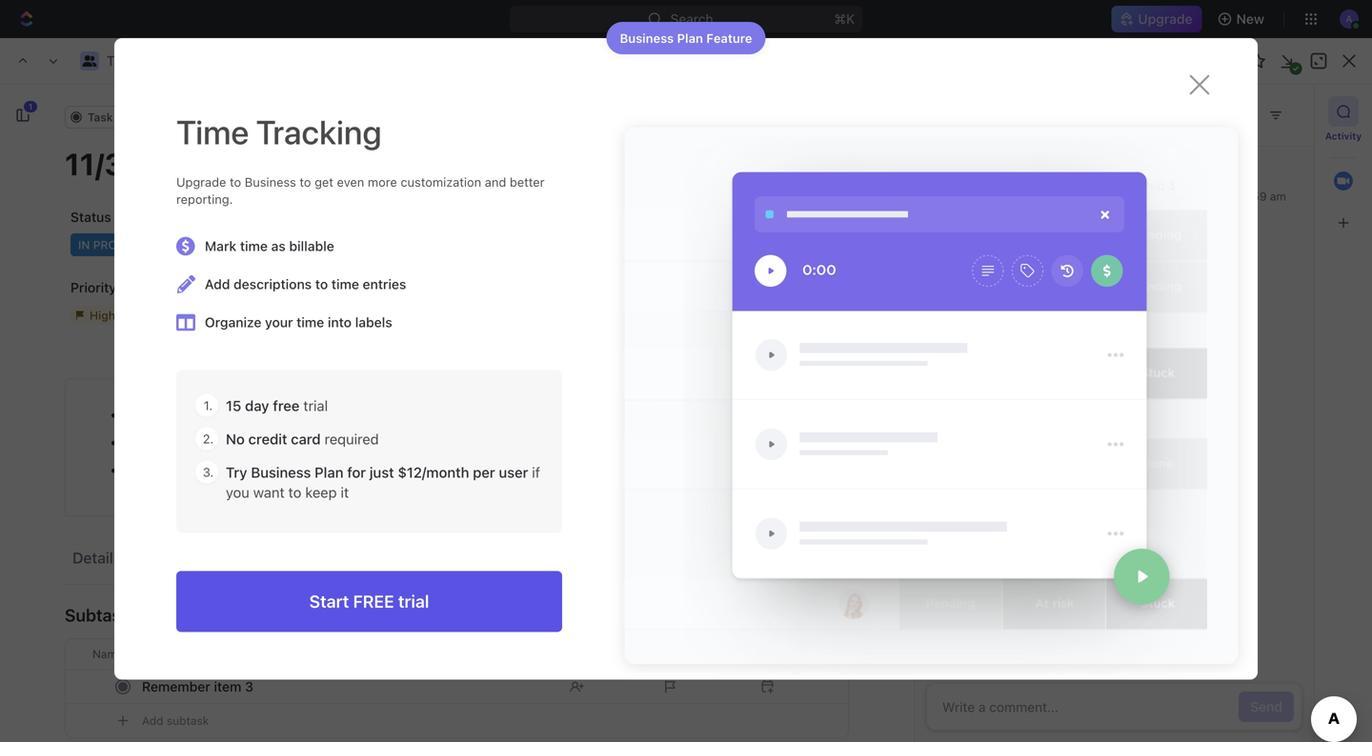 Task type: vqa. For each thing, say whether or not it's contained in the screenshot.
Team
yes



Task type: locate. For each thing, give the bounding box(es) containing it.
attend meeting
[[99, 580, 196, 596]]

task 3
[[99, 547, 140, 563]]

trial
[[303, 397, 328, 414], [398, 591, 429, 612]]

2.
[[203, 432, 214, 446]]

0 horizontal spatial 3
[[132, 547, 140, 563]]

plan up keep
[[315, 464, 344, 481]]

3 right remember on the left
[[245, 679, 253, 695]]

plan down search... on the top of page
[[677, 31, 703, 45]]

plan
[[677, 31, 703, 45], [315, 464, 344, 481]]

team space link up 1 button
[[11, 50, 115, 72]]

changed status from
[[973, 190, 1091, 203]]

task 2
[[99, 514, 140, 529]]

new button
[[1210, 4, 1276, 34]]

1 vertical spatial 3
[[245, 679, 253, 695]]

search button
[[1046, 172, 1120, 198]]

upgrade inside upgrade link
[[1138, 11, 1193, 27]]

0 horizontal spatial team
[[35, 53, 68, 69]]

upgrade for upgrade
[[1138, 11, 1193, 27]]

add task for add task button below attend at the bottom
[[99, 614, 155, 630]]

time left as
[[240, 238, 268, 254]]

1 vertical spatial business
[[245, 175, 296, 189]]

time left into
[[297, 314, 324, 330]]

item inside remember item 3 link
[[214, 679, 242, 695]]

task 3 link
[[94, 541, 376, 569]]

activity inside task sidebar content section
[[938, 104, 1004, 126]]

2 team from the left
[[107, 53, 140, 69]]

1 vertical spatial subtasks
[[65, 605, 139, 626]]

task
[[1264, 122, 1292, 138], [254, 270, 279, 284], [99, 332, 128, 347], [127, 399, 155, 414], [214, 452, 239, 466], [99, 514, 128, 529], [99, 547, 128, 563], [127, 614, 155, 630]]

add task down 11/3
[[99, 399, 155, 414]]

1 space from the left
[[72, 53, 110, 69]]

1 vertical spatial trial
[[398, 591, 429, 612]]

to do
[[1102, 190, 1140, 203]]

to right do
[[1140, 190, 1151, 203]]

1 horizontal spatial activity
[[1326, 131, 1362, 142]]

2
[[137, 114, 153, 145], [169, 270, 177, 284], [193, 432, 201, 450], [132, 514, 140, 529]]

1 vertical spatial get
[[130, 432, 155, 450]]

add
[[1235, 122, 1260, 138], [229, 270, 251, 284], [205, 276, 230, 292], [99, 399, 124, 414], [189, 452, 211, 466], [99, 614, 124, 630]]

0 vertical spatial item
[[159, 405, 189, 423]]

progress
[[86, 270, 148, 284]]

0 vertical spatial plan
[[677, 31, 703, 45]]

add task down 2.
[[189, 452, 239, 466]]

item left 1.
[[159, 405, 189, 423]]

task down task 2
[[99, 547, 128, 563]]

1 left 1.
[[193, 405, 199, 423]]

details
[[72, 549, 121, 567]]

2 horizontal spatial time
[[332, 276, 359, 292]]

team right user group image at the top left
[[35, 53, 68, 69]]

1 horizontal spatial upgrade
[[1138, 11, 1193, 27]]

1 horizontal spatial space
[[144, 53, 182, 69]]

item
[[159, 405, 189, 423], [159, 432, 189, 450], [214, 679, 242, 695]]

1
[[29, 102, 32, 111], [132, 332, 138, 347], [193, 405, 199, 423], [228, 551, 233, 565]]

2 get from the top
[[130, 432, 155, 450]]

Search tasks... text field
[[1135, 217, 1326, 245]]

11/3 link
[[94, 359, 376, 387]]

add task down mark time as billable
[[229, 270, 279, 284]]

to right want
[[288, 484, 302, 501]]

3 up the attend meeting
[[132, 547, 140, 563]]

to down billable
[[315, 276, 328, 292]]

project 2
[[46, 114, 159, 145]]

attend
[[99, 580, 141, 596]]

free
[[353, 591, 394, 612]]

add task button down attend at the bottom
[[91, 611, 163, 633]]

upgrade up reporting.
[[176, 175, 226, 189]]

0 horizontal spatial time
[[240, 238, 268, 254]]

task up 'complete'
[[127, 399, 155, 414]]

upgrade left new button on the right of page
[[1138, 11, 1193, 27]]

space right user group image at the top left
[[72, 53, 110, 69]]

team space link
[[11, 50, 115, 72], [107, 53, 182, 69]]

space inside the team space link
[[72, 53, 110, 69]]

⌘k
[[834, 11, 855, 27]]

3.
[[203, 465, 214, 479]]

0 vertical spatial time
[[240, 238, 268, 254]]

3 inside "task 3" link
[[132, 547, 140, 563]]

2 vertical spatial item
[[214, 679, 242, 695]]

priority
[[71, 280, 116, 295]]

subtasks down attend at the bottom
[[65, 605, 139, 626]]

customize
[[1210, 177, 1277, 193]]

add task for add task button underneath 11/3
[[99, 399, 155, 414]]

add task up customize
[[1235, 122, 1292, 138]]

1 button
[[8, 100, 38, 131]]

item up 'complete'
[[159, 432, 189, 450]]

1 team from the left
[[35, 53, 68, 69]]

0 horizontal spatial upgrade
[[176, 175, 226, 189]]

business plan feature
[[620, 31, 753, 45]]

hide
[[1147, 177, 1176, 193]]

add task button down mark time as billable
[[206, 265, 287, 288]]

details button
[[65, 540, 129, 576]]

do
[[1122, 190, 1137, 203]]

search...
[[671, 11, 725, 27]]

changed
[[976, 190, 1023, 203]]

business down search... on the top of page
[[620, 31, 674, 45]]

1 horizontal spatial time
[[297, 314, 324, 330]]

add task button up customize
[[1223, 115, 1304, 146]]

you
[[953, 190, 973, 203]]

your
[[265, 314, 293, 330]]

time
[[176, 112, 249, 152]]

1 horizontal spatial plan
[[677, 31, 703, 45]]

1 horizontal spatial trial
[[398, 591, 429, 612]]

1 team space from the left
[[35, 53, 110, 69]]

1 vertical spatial upgrade
[[176, 175, 226, 189]]

items
[[316, 549, 355, 567]]

0 horizontal spatial activity
[[938, 104, 1004, 126]]

subtasks up meeting
[[148, 549, 213, 567]]

1 down progress
[[132, 332, 138, 347]]

3 inside remember item 3 link
[[245, 679, 253, 695]]

add task for add task button above customize
[[1235, 122, 1292, 138]]

automations button
[[1199, 47, 1298, 75]]

space
[[72, 53, 110, 69], [144, 53, 182, 69]]

15 day free trial
[[226, 397, 328, 414]]

2 vertical spatial time
[[297, 314, 324, 330]]

1 inside button
[[29, 102, 32, 111]]

team right user group icon
[[107, 53, 140, 69]]

1 horizontal spatial team
[[107, 53, 140, 69]]

attend meeting link
[[94, 575, 376, 602]]

item for remember
[[214, 679, 242, 695]]

business
[[620, 31, 674, 45], [245, 175, 296, 189], [251, 464, 311, 481]]

calendar
[[201, 177, 258, 193]]

1 vertical spatial plan
[[315, 464, 344, 481]]

credit
[[248, 431, 287, 447]]

calendar link
[[197, 172, 258, 198]]

1 horizontal spatial 3
[[245, 679, 253, 695]]

team space right user group image at the top left
[[35, 53, 110, 69]]

subtasks
[[148, 549, 213, 567], [65, 605, 139, 626]]

to left do
[[1106, 190, 1118, 203]]

2 team space from the left
[[107, 53, 182, 69]]

business up want
[[251, 464, 311, 481]]

time up into
[[332, 276, 359, 292]]

get item 1 get item 2 complete other task
[[130, 405, 270, 478]]

upgrade link
[[1112, 6, 1203, 32]]

if
[[532, 464, 540, 481]]

business down time tracking
[[245, 175, 296, 189]]

task up task 3
[[99, 514, 128, 529]]

just
[[370, 464, 394, 481]]

0 vertical spatial get
[[130, 405, 155, 423]]

try business plan for just $12/month per user
[[226, 464, 532, 481]]

add task down attend at the bottom
[[99, 614, 155, 630]]

3
[[132, 547, 140, 563], [245, 679, 253, 695]]

0 vertical spatial subtasks
[[148, 549, 213, 567]]

descriptions
[[234, 276, 312, 292]]

due
[[604, 209, 629, 225]]

it
[[341, 484, 349, 501]]

mark
[[205, 238, 237, 254]]

upgrade inside upgrade to business to get even more customization and better reporting.
[[176, 175, 226, 189]]

2 left 2.
[[193, 432, 201, 450]]

start free trial
[[309, 591, 429, 612]]

tracking
[[256, 112, 382, 152]]

get
[[130, 405, 155, 423], [130, 432, 155, 450]]

into
[[328, 314, 352, 330]]

task 2 link
[[94, 508, 376, 536]]

task sidebar content section
[[914, 85, 1314, 743]]

in progress
[[71, 270, 148, 284]]

0 vertical spatial activity
[[938, 104, 1004, 126]]

user group image
[[82, 55, 97, 67]]

2 vertical spatial business
[[251, 464, 311, 481]]

1 horizontal spatial subtasks
[[148, 549, 213, 567]]

item right remember on the left
[[214, 679, 242, 695]]

you
[[226, 484, 250, 501]]

task down the attend meeting
[[127, 614, 155, 630]]

space up 86869j8ce
[[144, 53, 182, 69]]

task up customize
[[1264, 122, 1292, 138]]

0 horizontal spatial trial
[[303, 397, 328, 414]]

task sidebar navigation tab list
[[1323, 96, 1365, 238]]

search
[[1070, 177, 1114, 193]]

0 vertical spatial 3
[[132, 547, 140, 563]]

0 horizontal spatial space
[[72, 53, 110, 69]]

day
[[245, 397, 269, 414]]

team space link right user group icon
[[107, 53, 182, 69]]

0 vertical spatial upgrade
[[1138, 11, 1193, 27]]

1 vertical spatial time
[[332, 276, 359, 292]]

1 vertical spatial activity
[[1326, 131, 1362, 142]]

0 horizontal spatial subtasks
[[65, 605, 139, 626]]

1 down user group image at the top left
[[29, 102, 32, 111]]

team space right user group icon
[[107, 53, 182, 69]]



Task type: describe. For each thing, give the bounding box(es) containing it.
upgrade to business to get even more customization and better reporting.
[[176, 175, 545, 207]]

task down mark time as billable
[[254, 270, 279, 284]]

1 get from the top
[[130, 405, 155, 423]]

start free trial button
[[176, 571, 562, 632]]

in
[[71, 270, 82, 284]]

customization
[[401, 175, 482, 189]]

even
[[337, 175, 364, 189]]

nov 8 at 8:59 am
[[1193, 190, 1287, 203]]

1 vertical spatial item
[[159, 432, 189, 450]]

0 vertical spatial business
[[620, 31, 674, 45]]

meeting
[[145, 580, 196, 596]]

status
[[71, 209, 111, 225]]

upgrade for upgrade to business to get even more customization and better reporting.
[[176, 175, 226, 189]]

1 up attend meeting link
[[228, 551, 233, 565]]

task 1 link
[[94, 326, 376, 354]]

item for get
[[159, 405, 189, 423]]

card
[[291, 431, 321, 447]]

per
[[473, 464, 495, 481]]

subtasks button
[[65, 593, 849, 639]]

at
[[1228, 190, 1239, 203]]

nov
[[1193, 190, 1215, 203]]

time tracking dialog
[[114, 22, 1258, 680]]

task 1
[[99, 332, 138, 347]]

status
[[1026, 190, 1059, 203]]

try
[[226, 464, 247, 481]]

no
[[226, 431, 245, 447]]

task down 'no'
[[214, 452, 239, 466]]

no credit card required
[[226, 431, 379, 447]]

add descriptions to time entries
[[205, 276, 406, 292]]

Edit task name text field
[[65, 146, 849, 182]]

from
[[1063, 190, 1088, 203]]

as
[[271, 238, 286, 254]]

get
[[315, 175, 334, 189]]

required
[[325, 431, 379, 447]]

want
[[253, 484, 285, 501]]

task
[[241, 460, 270, 478]]

and
[[485, 175, 506, 189]]

add task button down 11/3
[[91, 395, 163, 418]]

user group image
[[18, 56, 30, 66]]

2 right project
[[137, 114, 153, 145]]

organize your time into labels
[[205, 314, 392, 330]]

trial inside button
[[398, 591, 429, 612]]

gantt link
[[359, 172, 397, 198]]

0 horizontal spatial plan
[[315, 464, 344, 481]]

2 inside get item 1 get item 2 complete other task
[[193, 432, 201, 450]]

action
[[267, 549, 312, 567]]

due date
[[604, 209, 662, 225]]

other
[[201, 460, 237, 478]]

8
[[1218, 190, 1225, 203]]

task up 11/3
[[99, 332, 128, 347]]

86869j8ce button
[[135, 106, 211, 129]]

to left "get"
[[300, 175, 311, 189]]

business inside upgrade to business to get even more customization and better reporting.
[[245, 175, 296, 189]]

customize button
[[1186, 172, 1283, 198]]

to up reporting.
[[230, 175, 241, 189]]

2 up task 3
[[132, 514, 140, 529]]

table
[[293, 177, 327, 193]]

billable
[[289, 238, 334, 254]]

feature
[[707, 31, 753, 45]]

user
[[499, 464, 528, 481]]

if you want to keep it
[[226, 464, 540, 501]]

complete
[[130, 460, 197, 478]]

entries
[[363, 276, 406, 292]]

15
[[226, 397, 241, 414]]

add inside time tracking dialog
[[205, 276, 230, 292]]

activity inside task sidebar navigation tab list
[[1326, 131, 1362, 142]]

8:59
[[1242, 190, 1267, 203]]

11/3
[[99, 365, 124, 381]]

to inside if you want to keep it
[[288, 484, 302, 501]]

subtasks inside dropdown button
[[65, 605, 139, 626]]

list link
[[67, 172, 93, 198]]

date
[[632, 209, 662, 225]]

1 inside get item 1 get item 2 complete other task
[[193, 405, 199, 423]]

remember item 3
[[142, 679, 253, 695]]

0 vertical spatial trial
[[303, 397, 328, 414]]

1.
[[204, 398, 213, 413]]

add task button down 2.
[[166, 448, 247, 470]]

free
[[273, 397, 300, 414]]

keep
[[305, 484, 337, 501]]

86869j8ce
[[143, 111, 204, 124]]

table link
[[289, 172, 327, 198]]

2 space from the left
[[144, 53, 182, 69]]

hide button
[[1124, 172, 1182, 198]]

more
[[368, 175, 397, 189]]

2 right progress
[[169, 270, 177, 284]]

organize
[[205, 314, 262, 330]]

new
[[1237, 11, 1265, 27]]

project
[[46, 114, 131, 145]]

time tracking
[[176, 112, 382, 152]]

am
[[1271, 190, 1287, 203]]

start
[[309, 591, 349, 612]]

reporting.
[[176, 192, 233, 207]]



